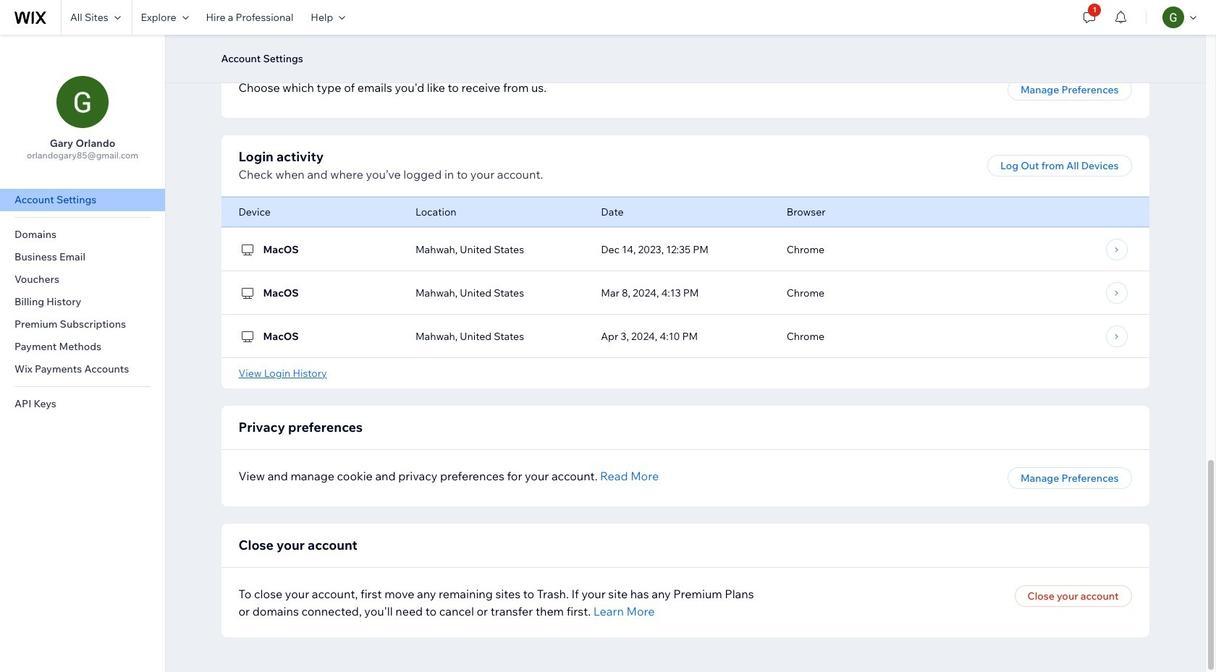 Task type: vqa. For each thing, say whether or not it's contained in the screenshot.
the 4.1 (16)
no



Task type: describe. For each thing, give the bounding box(es) containing it.
sidebar element
[[0, 35, 166, 673]]



